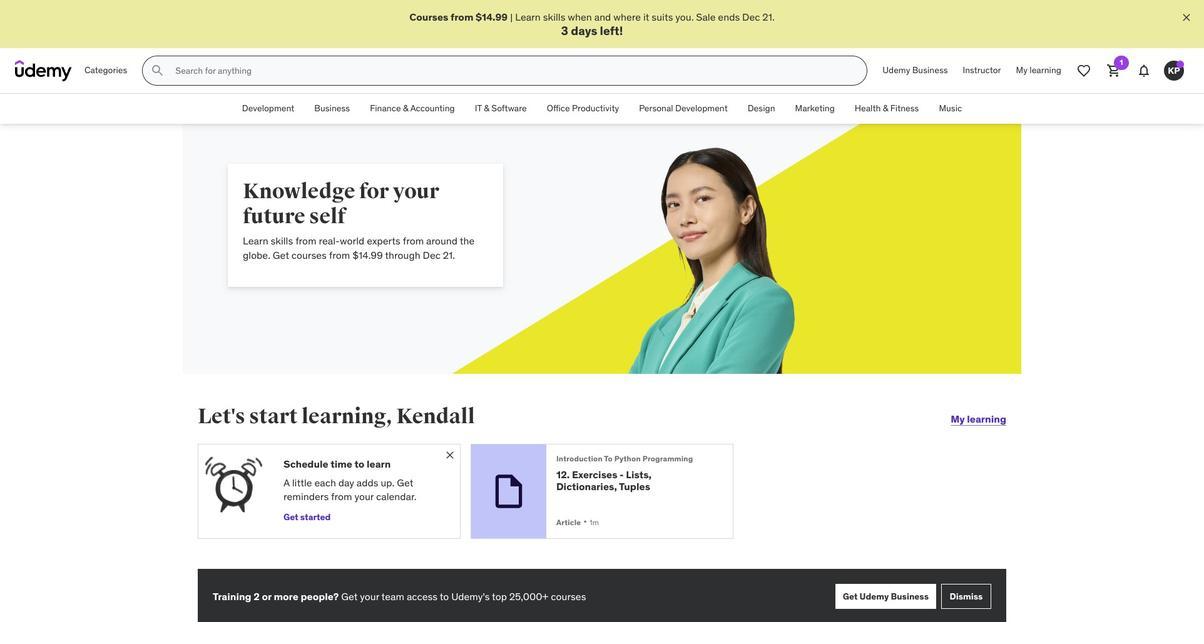 Task type: describe. For each thing, give the bounding box(es) containing it.
for
[[359, 179, 389, 205]]

finance & accounting link
[[360, 94, 465, 124]]

skills inside courses from $14.99 | learn skills when and where it suits you. sale ends dec 21. 3 days left!
[[543, 11, 566, 23]]

courses from $14.99 | learn skills when and where it suits you. sale ends dec 21. 3 days left!
[[410, 11, 775, 38]]

1 horizontal spatial to
[[440, 591, 449, 604]]

design
[[748, 103, 775, 114]]

let's
[[198, 404, 245, 430]]

music link
[[929, 94, 972, 124]]

business link
[[304, 94, 360, 124]]

productivity
[[572, 103, 619, 114]]

$14.99 inside courses from $14.99 | learn skills when and where it suits you. sale ends dec 21. 3 days left!
[[476, 11, 508, 23]]

business inside udemy business "link"
[[913, 65, 948, 76]]

dec inside courses from $14.99 | learn skills when and where it suits you. sale ends dec 21. 3 days left!
[[743, 11, 760, 23]]

where
[[614, 11, 641, 23]]

skills inside knowledge for your future self learn skills from real-world experts from around the globe. get courses from $14.99 through dec 21.
[[271, 235, 293, 247]]

1 vertical spatial learning
[[967, 413, 1007, 425]]

design link
[[738, 94, 785, 124]]

time
[[331, 458, 352, 471]]

people?
[[301, 591, 339, 604]]

-
[[620, 469, 624, 481]]

more
[[274, 591, 299, 604]]

notifications image
[[1137, 63, 1152, 78]]

0 horizontal spatial my learning link
[[951, 405, 1007, 435]]

it
[[475, 103, 482, 114]]

wishlist image
[[1077, 63, 1092, 78]]

introduction
[[557, 455, 603, 464]]

globe.
[[243, 249, 270, 261]]

schedule
[[284, 458, 328, 471]]

kp
[[1168, 65, 1181, 76]]

top
[[492, 591, 507, 604]]

get udemy business
[[843, 591, 929, 603]]

0 horizontal spatial to
[[355, 458, 365, 471]]

get inside knowledge for your future self learn skills from real-world experts from around the globe. get courses from $14.99 through dec 21.
[[273, 249, 289, 261]]

my learning for the rightmost my learning "link"
[[1016, 65, 1062, 76]]

development link
[[232, 94, 304, 124]]

access
[[407, 591, 438, 604]]

the
[[460, 235, 475, 247]]

office productivity
[[547, 103, 619, 114]]

instructor link
[[956, 56, 1009, 86]]

shopping cart with 1 item image
[[1107, 63, 1122, 78]]

courses inside knowledge for your future self learn skills from real-world experts from around the globe. get courses from $14.99 through dec 21.
[[292, 249, 327, 261]]

little
[[292, 477, 312, 490]]

health & fitness link
[[845, 94, 929, 124]]

python
[[615, 455, 641, 464]]

reminders
[[284, 491, 329, 504]]

health
[[855, 103, 881, 114]]

udemy image
[[15, 60, 72, 82]]

programming
[[643, 455, 693, 464]]

future
[[243, 204, 305, 230]]

get inside a little each day adds up. get reminders from your calendar.
[[397, 477, 413, 490]]

udemy business link
[[875, 56, 956, 86]]

dictionaries,
[[557, 481, 617, 493]]

1m
[[590, 518, 599, 528]]

finance & accounting
[[370, 103, 455, 114]]

3
[[561, 23, 568, 38]]

around
[[426, 235, 458, 247]]

$14.99 inside knowledge for your future self learn skills from real-world experts from around the globe. get courses from $14.99 through dec 21.
[[353, 249, 383, 261]]

0 vertical spatial close image
[[1181, 11, 1193, 24]]

udemy business
[[883, 65, 948, 76]]

learn inside knowledge for your future self learn skills from real-world experts from around the globe. get courses from $14.99 through dec 21.
[[243, 235, 268, 247]]

personal development link
[[629, 94, 738, 124]]

1 link
[[1099, 56, 1129, 86]]

1 horizontal spatial courses
[[551, 591, 586, 604]]

it & software
[[475, 103, 527, 114]]

kendall
[[396, 404, 475, 430]]

start
[[249, 404, 298, 430]]

it & software link
[[465, 94, 537, 124]]

& for fitness
[[883, 103, 889, 114]]

team
[[382, 591, 404, 604]]

from left real-
[[296, 235, 317, 247]]

12.
[[557, 469, 570, 481]]

finance
[[370, 103, 401, 114]]

1 horizontal spatial my learning link
[[1009, 56, 1069, 86]]

business inside get udemy business link
[[891, 591, 929, 603]]

development inside personal development link
[[676, 103, 728, 114]]

office
[[547, 103, 570, 114]]

training 2 or more people? get your team access to udemy's top 25,000+ courses
[[213, 591, 586, 604]]

started
[[300, 512, 331, 524]]

marketing
[[795, 103, 835, 114]]

accounting
[[410, 103, 455, 114]]

day
[[339, 477, 354, 490]]

days
[[571, 23, 597, 38]]

when
[[568, 11, 592, 23]]

21. inside knowledge for your future self learn skills from real-world experts from around the globe. get courses from $14.99 through dec 21.
[[443, 249, 455, 261]]

a
[[284, 477, 290, 490]]

from inside courses from $14.99 | learn skills when and where it suits you. sale ends dec 21. 3 days left!
[[451, 11, 474, 23]]

let's start learning, kendall
[[198, 404, 475, 430]]

get started button
[[284, 509, 331, 527]]

& for software
[[484, 103, 490, 114]]



Task type: vqa. For each thing, say whether or not it's contained in the screenshot.
first medium icon
no



Task type: locate. For each thing, give the bounding box(es) containing it.
close image
[[1181, 11, 1193, 24], [444, 450, 456, 462]]

courses
[[410, 11, 449, 23]]

0 horizontal spatial learn
[[243, 235, 268, 247]]

to
[[604, 455, 613, 464]]

my
[[1016, 65, 1028, 76], [951, 413, 965, 425]]

0 horizontal spatial my
[[951, 413, 965, 425]]

0 vertical spatial skills
[[543, 11, 566, 23]]

software
[[492, 103, 527, 114]]

1 vertical spatial courses
[[551, 591, 586, 604]]

suits
[[652, 11, 673, 23]]

0 vertical spatial learn
[[515, 11, 541, 23]]

1 horizontal spatial &
[[484, 103, 490, 114]]

0 vertical spatial $14.99
[[476, 11, 508, 23]]

21. right the ends
[[763, 11, 775, 23]]

& right 'finance' on the top left of the page
[[403, 103, 409, 114]]

1 horizontal spatial learn
[[515, 11, 541, 23]]

1 vertical spatial udemy
[[860, 591, 889, 603]]

from down day
[[331, 491, 352, 504]]

•
[[584, 516, 587, 528]]

learn right | on the top left of the page
[[515, 11, 541, 23]]

my learning for leftmost my learning "link"
[[951, 413, 1007, 425]]

1 horizontal spatial close image
[[1181, 11, 1193, 24]]

1 vertical spatial 21.
[[443, 249, 455, 261]]

1 vertical spatial my learning
[[951, 413, 1007, 425]]

a little each day adds up. get reminders from your calendar.
[[284, 477, 417, 504]]

dec inside knowledge for your future self learn skills from real-world experts from around the globe. get courses from $14.99 through dec 21.
[[423, 249, 441, 261]]

lists,
[[626, 469, 652, 481]]

business left 'finance' on the top left of the page
[[315, 103, 350, 114]]

your inside a little each day adds up. get reminders from your calendar.
[[355, 491, 374, 504]]

3 & from the left
[[883, 103, 889, 114]]

1 vertical spatial to
[[440, 591, 449, 604]]

0 horizontal spatial close image
[[444, 450, 456, 462]]

skills down future
[[271, 235, 293, 247]]

real-
[[319, 235, 340, 247]]

my learning link
[[1009, 56, 1069, 86], [951, 405, 1007, 435]]

development
[[242, 103, 294, 114], [676, 103, 728, 114]]

25,000+
[[509, 591, 549, 604]]

business up music
[[913, 65, 948, 76]]

article • 1m
[[557, 516, 599, 528]]

business left dismiss
[[891, 591, 929, 603]]

my learning inside "link"
[[1016, 65, 1062, 76]]

to right the time
[[355, 458, 365, 471]]

self
[[309, 204, 346, 230]]

dec right the ends
[[743, 11, 760, 23]]

from inside a little each day adds up. get reminders from your calendar.
[[331, 491, 352, 504]]

skills
[[543, 11, 566, 23], [271, 235, 293, 247]]

you.
[[676, 11, 694, 23]]

marketing link
[[785, 94, 845, 124]]

0 horizontal spatial 21.
[[443, 249, 455, 261]]

sale
[[696, 11, 716, 23]]

0 horizontal spatial courses
[[292, 249, 327, 261]]

21. inside courses from $14.99 | learn skills when and where it suits you. sale ends dec 21. 3 days left!
[[763, 11, 775, 23]]

1 horizontal spatial development
[[676, 103, 728, 114]]

1 horizontal spatial my
[[1016, 65, 1028, 76]]

1 horizontal spatial dec
[[743, 11, 760, 23]]

udemy inside "link"
[[883, 65, 911, 76]]

0 horizontal spatial $14.99
[[353, 249, 383, 261]]

each
[[315, 477, 336, 490]]

your down "adds"
[[355, 491, 374, 504]]

adds
[[357, 477, 379, 490]]

1 vertical spatial my learning link
[[951, 405, 1007, 435]]

your inside knowledge for your future self learn skills from real-world experts from around the globe. get courses from $14.99 through dec 21.
[[393, 179, 439, 205]]

personal
[[639, 103, 673, 114]]

& for accounting
[[403, 103, 409, 114]]

personal development
[[639, 103, 728, 114]]

introduction to python programming 12. exercises - lists, dictionaries, tuples
[[557, 455, 693, 493]]

learn up the globe.
[[243, 235, 268, 247]]

get started
[[284, 512, 331, 524]]

1 vertical spatial dec
[[423, 249, 441, 261]]

knowledge for your future self learn skills from real-world experts from around the globe. get courses from $14.99 through dec 21.
[[243, 179, 475, 261]]

$14.99 left | on the top left of the page
[[476, 11, 508, 23]]

2 horizontal spatial &
[[883, 103, 889, 114]]

1 vertical spatial learn
[[243, 235, 268, 247]]

0 vertical spatial my
[[1016, 65, 1028, 76]]

1 vertical spatial $14.99
[[353, 249, 383, 261]]

from right courses
[[451, 11, 474, 23]]

1 development from the left
[[242, 103, 294, 114]]

1 & from the left
[[403, 103, 409, 114]]

learn inside courses from $14.99 | learn skills when and where it suits you. sale ends dec 21. 3 days left!
[[515, 11, 541, 23]]

and
[[595, 11, 611, 23]]

udemy's
[[451, 591, 490, 604]]

0 horizontal spatial my learning
[[951, 413, 1007, 425]]

business
[[913, 65, 948, 76], [315, 103, 350, 114], [891, 591, 929, 603]]

calendar.
[[376, 491, 417, 504]]

& right it
[[484, 103, 490, 114]]

ends
[[718, 11, 740, 23]]

kp link
[[1159, 56, 1190, 86]]

my for the rightmost my learning "link"
[[1016, 65, 1028, 76]]

close image up you have alerts icon
[[1181, 11, 1193, 24]]

categories
[[85, 65, 127, 76]]

0 vertical spatial dec
[[743, 11, 760, 23]]

fitness
[[891, 103, 919, 114]]

1 vertical spatial close image
[[444, 450, 456, 462]]

music
[[939, 103, 962, 114]]

to right access
[[440, 591, 449, 604]]

2 & from the left
[[484, 103, 490, 114]]

0 vertical spatial 21.
[[763, 11, 775, 23]]

get udemy business link
[[836, 585, 937, 610]]

2 vertical spatial business
[[891, 591, 929, 603]]

0 horizontal spatial dec
[[423, 249, 441, 261]]

article
[[557, 518, 581, 528]]

courses right 25,000+
[[551, 591, 586, 604]]

1 horizontal spatial 21.
[[763, 11, 775, 23]]

my learning
[[1016, 65, 1062, 76], [951, 413, 1007, 425]]

2 development from the left
[[676, 103, 728, 114]]

dismiss
[[950, 591, 983, 603]]

learning,
[[302, 404, 393, 430]]

dec down around
[[423, 249, 441, 261]]

1 horizontal spatial my learning
[[1016, 65, 1062, 76]]

0 horizontal spatial development
[[242, 103, 294, 114]]

1 horizontal spatial learning
[[1030, 65, 1062, 76]]

from down real-
[[329, 249, 350, 261]]

1 vertical spatial skills
[[271, 235, 293, 247]]

0 vertical spatial business
[[913, 65, 948, 76]]

you have alerts image
[[1177, 61, 1184, 68]]

1 vertical spatial business
[[315, 103, 350, 114]]

get inside button
[[284, 512, 298, 524]]

training
[[213, 591, 251, 604]]

0 vertical spatial my learning
[[1016, 65, 1062, 76]]

business inside business link
[[315, 103, 350, 114]]

submit search image
[[150, 63, 165, 78]]

0 vertical spatial learning
[[1030, 65, 1062, 76]]

learn
[[367, 458, 391, 471]]

|
[[510, 11, 513, 23]]

my for leftmost my learning "link"
[[951, 413, 965, 425]]

get
[[273, 249, 289, 261], [397, 477, 413, 490], [284, 512, 298, 524], [341, 591, 358, 604], [843, 591, 858, 603]]

$14.99 down world in the top left of the page
[[353, 249, 383, 261]]

your left team
[[360, 591, 379, 604]]

1 vertical spatial your
[[355, 491, 374, 504]]

1 horizontal spatial $14.99
[[476, 11, 508, 23]]

close image down kendall
[[444, 450, 456, 462]]

0 vertical spatial to
[[355, 458, 365, 471]]

through
[[385, 249, 421, 261]]

2 vertical spatial your
[[360, 591, 379, 604]]

experts
[[367, 235, 401, 247]]

dismiss button
[[942, 585, 992, 610]]

0 vertical spatial udemy
[[883, 65, 911, 76]]

it
[[644, 11, 650, 23]]

health & fitness
[[855, 103, 919, 114]]

dec
[[743, 11, 760, 23], [423, 249, 441, 261]]

1 horizontal spatial skills
[[543, 11, 566, 23]]

2
[[254, 591, 260, 604]]

0 vertical spatial your
[[393, 179, 439, 205]]

schedule time to learn
[[284, 458, 391, 471]]

knowledge
[[243, 179, 355, 205]]

udemy
[[883, 65, 911, 76], [860, 591, 889, 603]]

world
[[340, 235, 365, 247]]

development inside development link
[[242, 103, 294, 114]]

from up through
[[403, 235, 424, 247]]

0 horizontal spatial skills
[[271, 235, 293, 247]]

left!
[[600, 23, 623, 38]]

tuples
[[619, 481, 650, 493]]

or
[[262, 591, 272, 604]]

0 horizontal spatial &
[[403, 103, 409, 114]]

0 horizontal spatial learning
[[967, 413, 1007, 425]]

skills up 3 on the left top of the page
[[543, 11, 566, 23]]

courses down real-
[[292, 249, 327, 261]]

& inside 'link'
[[484, 103, 490, 114]]

courses
[[292, 249, 327, 261], [551, 591, 586, 604]]

instructor
[[963, 65, 1001, 76]]

0 vertical spatial my learning link
[[1009, 56, 1069, 86]]

1 vertical spatial my
[[951, 413, 965, 425]]

from
[[451, 11, 474, 23], [296, 235, 317, 247], [403, 235, 424, 247], [329, 249, 350, 261], [331, 491, 352, 504]]

21. down around
[[443, 249, 455, 261]]

Search for anything text field
[[173, 60, 852, 82]]

your right for at the top of page
[[393, 179, 439, 205]]

0 vertical spatial courses
[[292, 249, 327, 261]]

& right health
[[883, 103, 889, 114]]

categories button
[[77, 56, 135, 86]]

$14.99
[[476, 11, 508, 23], [353, 249, 383, 261]]



